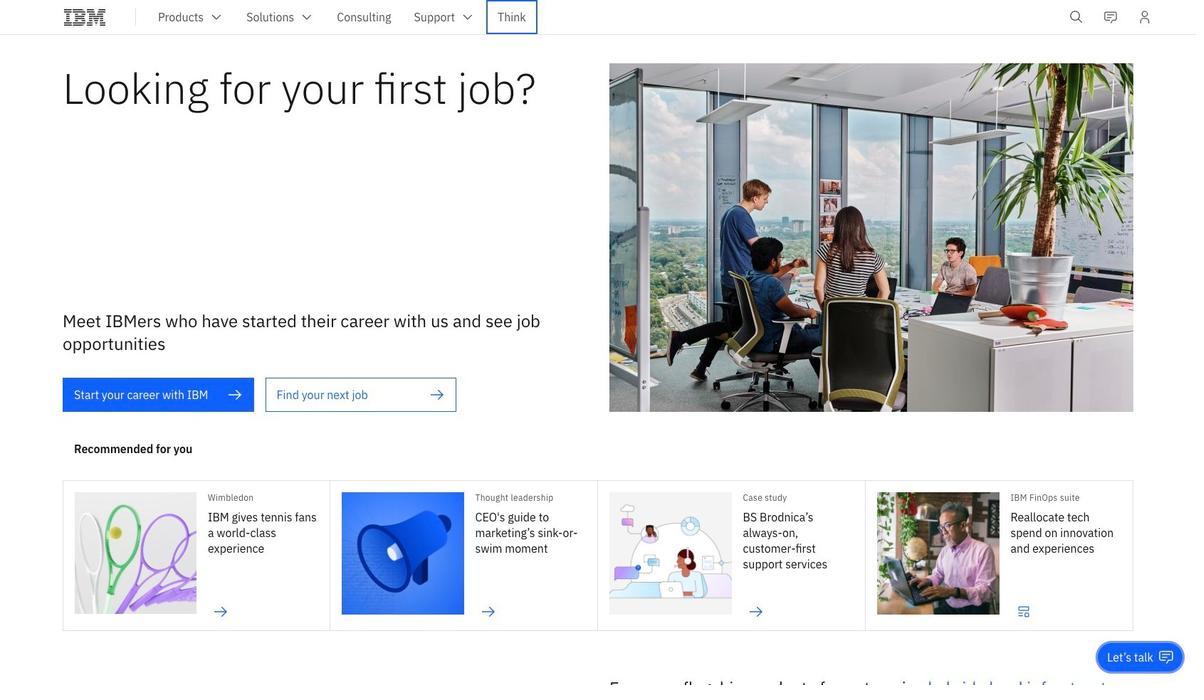 Task type: vqa. For each thing, say whether or not it's contained in the screenshot.
2nd Test region from the right
no



Task type: describe. For each thing, give the bounding box(es) containing it.
let's talk element
[[1107, 650, 1153, 666]]



